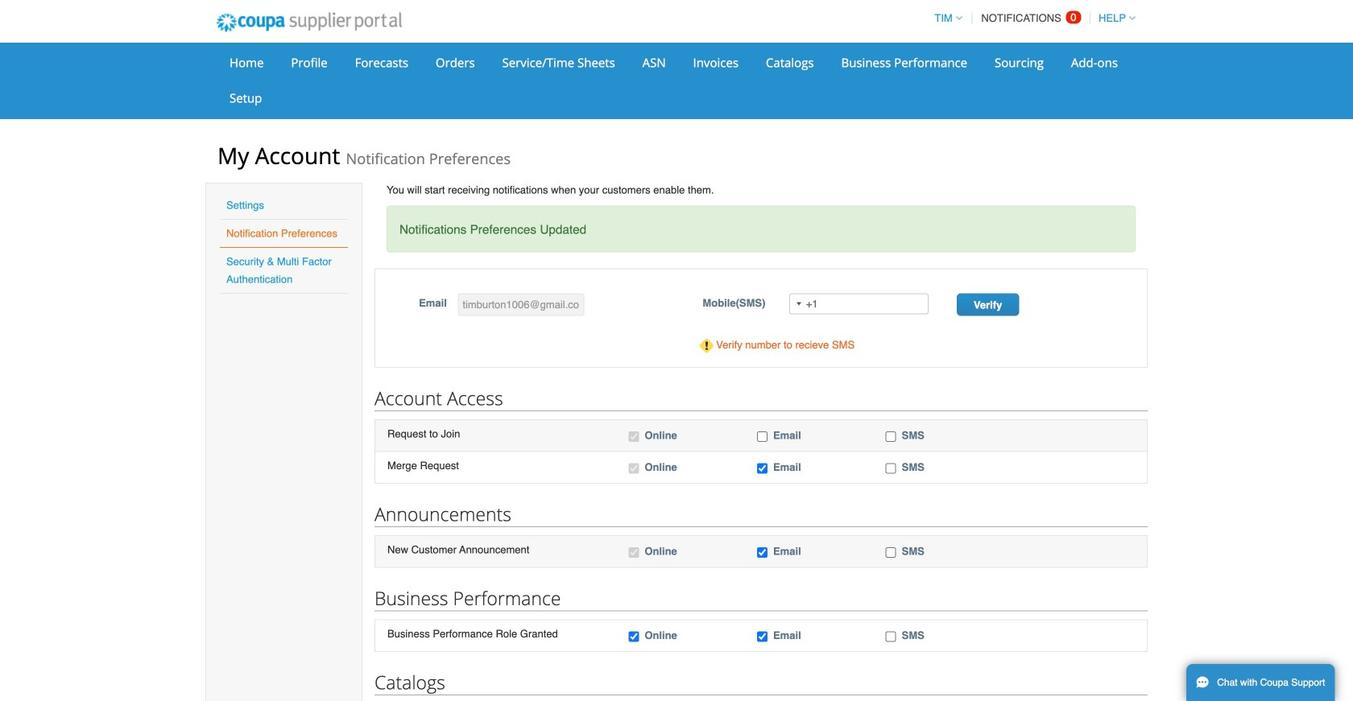 Task type: vqa. For each thing, say whether or not it's contained in the screenshot.
customer setup link
no



Task type: describe. For each thing, give the bounding box(es) containing it.
+1 201-555-0123 text field
[[789, 293, 929, 314]]



Task type: locate. For each thing, give the bounding box(es) containing it.
Telephone country code field
[[790, 294, 806, 314]]

None text field
[[458, 293, 584, 316]]

telephone country code image
[[796, 302, 801, 306]]

None checkbox
[[629, 432, 639, 442], [886, 432, 896, 442], [629, 464, 639, 474], [757, 464, 768, 474], [629, 548, 639, 558], [886, 632, 896, 642], [629, 432, 639, 442], [886, 432, 896, 442], [629, 464, 639, 474], [757, 464, 768, 474], [629, 548, 639, 558], [886, 632, 896, 642]]

None checkbox
[[757, 432, 768, 442], [886, 464, 896, 474], [757, 548, 768, 558], [886, 548, 896, 558], [629, 632, 639, 642], [757, 632, 768, 642], [757, 432, 768, 442], [886, 464, 896, 474], [757, 548, 768, 558], [886, 548, 896, 558], [629, 632, 639, 642], [757, 632, 768, 642]]

coupa supplier portal image
[[205, 2, 413, 43]]

navigation
[[927, 2, 1136, 34]]



